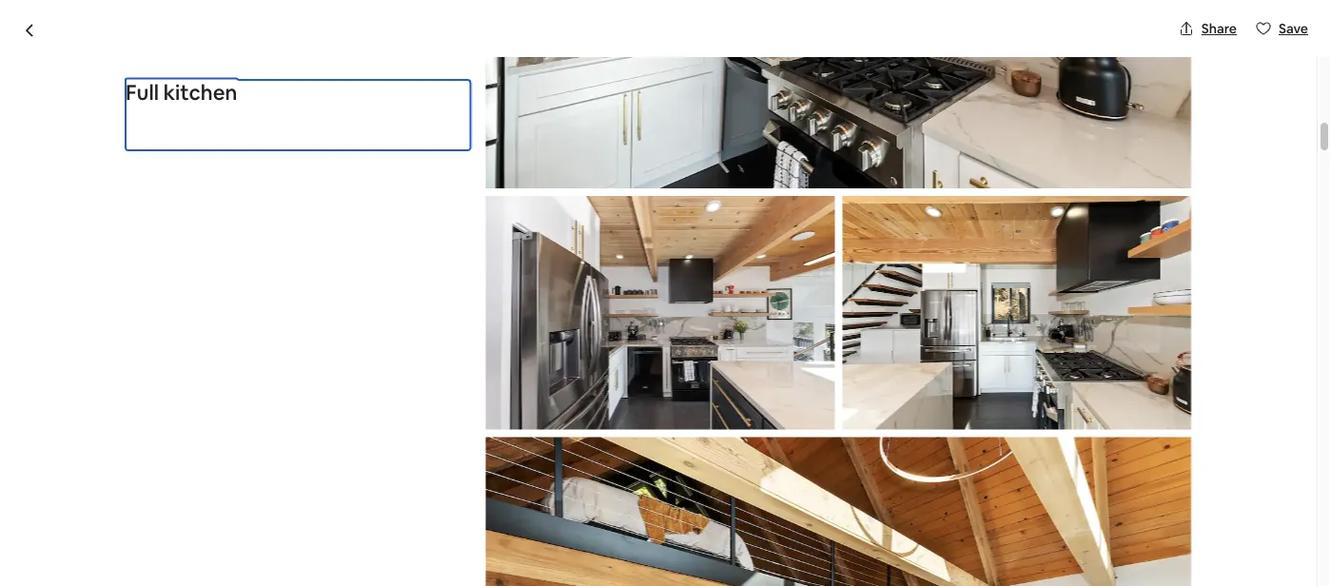 Task type: describe. For each thing, give the bounding box(es) containing it.
$400 night
[[860, 526, 951, 553]]

$400
[[860, 526, 911, 553]]

1 horizontal spatial 5.0
[[1073, 534, 1092, 551]]

patio seating with a peaceful hillside view. enjoy your morning coffee outside among the trees. image
[[933, 334, 1191, 472]]

share for bottom share button
[[1085, 139, 1120, 156]]

1 vertical spatial reviews
[[1120, 534, 1167, 551]]

· lake arrowhead, california, united states
[[344, 138, 616, 158]]

share for rightmost share button
[[1202, 20, 1237, 37]]

1 vertical spatial 36
[[1102, 534, 1117, 551]]

modern
[[232, 97, 322, 129]]

show all photos button
[[1017, 416, 1169, 449]]

exterior view of the house image
[[126, 181, 659, 472]]

0 horizontal spatial reviews
[[190, 138, 238, 155]]

· inside · lake arrowhead, california, united states
[[344, 138, 348, 158]]

cozy living room  and fireplace image
[[666, 181, 925, 326]]

all
[[1092, 424, 1106, 441]]

show
[[1055, 424, 1090, 441]]

a-
[[327, 97, 354, 129]]

united
[[531, 138, 573, 155]]

night
[[915, 532, 951, 551]]

view
[[581, 97, 636, 129]]

a
[[563, 97, 576, 129]]

room 1 - king sized bed with an adjoining bathroom image
[[933, 181, 1191, 326]]

1 horizontal spatial share button
[[1171, 12, 1245, 45]]



Task type: vqa. For each thing, say whether or not it's contained in the screenshot.
the bottom 5.0
yes



Task type: locate. For each thing, give the bounding box(es) containing it.
0 horizontal spatial 5.0
[[143, 138, 161, 155]]

0 vertical spatial 5.0 · 36 reviews
[[143, 138, 238, 155]]

full
[[126, 79, 159, 106]]

1 horizontal spatial 5.0 · 36 reviews
[[1073, 534, 1167, 551]]

save button
[[1249, 12, 1316, 45], [1132, 131, 1199, 164]]

save button for bottom share button
[[1132, 131, 1199, 164]]

1 horizontal spatial share
[[1202, 20, 1237, 37]]

save button inside photo tour dialog
[[1249, 12, 1316, 45]]

peaceful
[[126, 97, 226, 129]]

0 vertical spatial reviews
[[190, 138, 238, 155]]

1 horizontal spatial save
[[1279, 20, 1309, 37]]

1 vertical spatial share
[[1085, 139, 1120, 156]]

california,
[[464, 138, 528, 155]]

0 vertical spatial save
[[1279, 20, 1309, 37]]

arrowhead,
[[388, 138, 461, 155]]

1 vertical spatial 5.0
[[1073, 534, 1092, 551]]

0 horizontal spatial 36
[[171, 138, 187, 155]]

living room view with loft above and kitchen below image
[[486, 437, 1191, 586], [486, 437, 1191, 586]]

0 vertical spatial 5.0
[[143, 138, 161, 155]]

with
[[506, 97, 557, 129]]

chef's kitchen image
[[486, 196, 835, 430], [486, 196, 835, 430], [843, 196, 1191, 430], [843, 196, 1191, 430]]

show all photos
[[1055, 424, 1153, 441]]

reviews
[[190, 138, 238, 155], [1120, 534, 1167, 551]]

photo tour dialog
[[0, 0, 1331, 586]]

share
[[1202, 20, 1237, 37], [1085, 139, 1120, 156]]

states
[[576, 138, 616, 155]]

·
[[164, 138, 168, 155], [245, 138, 249, 158], [344, 138, 348, 158], [1095, 534, 1098, 551]]

1 vertical spatial 5.0 · 36 reviews
[[1073, 534, 1167, 551]]

save for save button inside the photo tour dialog
[[1279, 20, 1309, 37]]

0 horizontal spatial share button
[[1054, 131, 1128, 164]]

1 vertical spatial save
[[1162, 139, 1191, 156]]

superhost
[[274, 138, 337, 155]]

5.0
[[143, 138, 161, 155], [1073, 534, 1092, 551]]

36
[[171, 138, 187, 155], [1102, 534, 1117, 551]]

save button for rightmost share button
[[1249, 12, 1316, 45]]

save for save button associated with bottom share button
[[1162, 139, 1191, 156]]

1 horizontal spatial 36
[[1102, 534, 1117, 551]]

frame
[[354, 97, 427, 129]]

1 vertical spatial save button
[[1132, 131, 1199, 164]]

share inside photo tour dialog
[[1202, 20, 1237, 37]]

0 horizontal spatial save button
[[1132, 131, 1199, 164]]

None search field
[[491, 15, 826, 61]]

0 horizontal spatial 5.0 · 36 reviews
[[143, 138, 238, 155]]

0 horizontal spatial save
[[1162, 139, 1191, 156]]

0 vertical spatial save button
[[1249, 12, 1316, 45]]

share button
[[1171, 12, 1245, 45], [1054, 131, 1128, 164]]

󰀃
[[257, 138, 264, 156]]

gianna is a superhost. learn more about gianna. image
[[694, 502, 747, 555], [694, 502, 747, 555]]

lake arrowhead, california, united states button
[[355, 135, 616, 158]]

36 reviews button
[[171, 137, 238, 156]]

save inside photo tour dialog
[[1279, 20, 1309, 37]]

1 vertical spatial share button
[[1054, 131, 1128, 164]]

0 horizontal spatial share
[[1085, 139, 1120, 156]]

0 vertical spatial share
[[1202, 20, 1237, 37]]

profile element
[[849, 0, 1191, 76]]

save
[[1279, 20, 1309, 37], [1162, 139, 1191, 156]]

lake
[[355, 138, 385, 155]]

cabin
[[433, 97, 501, 129]]

peaceful modern a-frame cabin with a view
[[126, 97, 636, 129]]

photos
[[1109, 424, 1153, 441]]

full kitchen
[[126, 79, 237, 106]]

kitchen
[[163, 79, 237, 106]]

0 vertical spatial 36
[[171, 138, 187, 155]]

kitchen with upgraded appliances and amenities.  everything you need to cook a gourmet meal. image
[[486, 0, 1191, 188], [486, 0, 1191, 188], [666, 334, 925, 472]]

5.0 · 36 reviews
[[143, 138, 238, 155], [1073, 534, 1167, 551]]

1 horizontal spatial save button
[[1249, 12, 1316, 45]]

1 horizontal spatial reviews
[[1120, 534, 1167, 551]]

0 vertical spatial share button
[[1171, 12, 1245, 45]]



